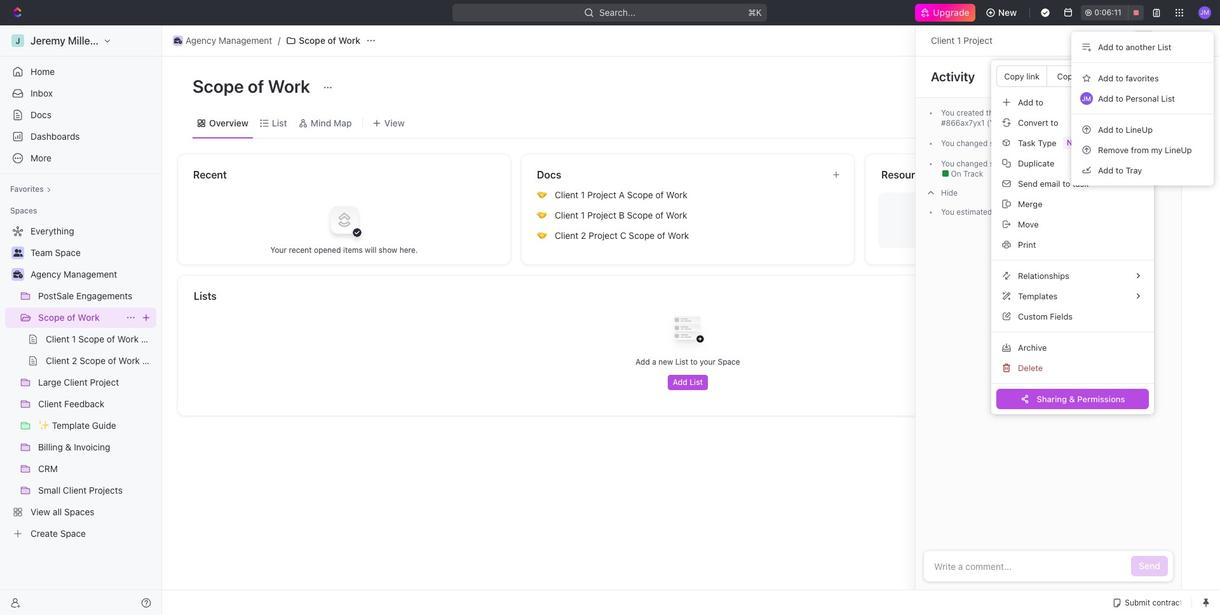 Task type: vqa. For each thing, say whether or not it's contained in the screenshot.
Name
no



Task type: describe. For each thing, give the bounding box(es) containing it.
to inside send email to task button
[[1063, 178, 1071, 189]]

dashboards
[[31, 131, 80, 142]]

my
[[1152, 145, 1163, 155]]

will
[[365, 245, 377, 255]]

status for on track
[[990, 159, 1013, 169]]

by
[[1019, 108, 1028, 118]]

opened
[[314, 245, 341, 255]]

you inside you created this task by copying #866ax7yx1 (you don't have access)
[[942, 108, 955, 118]]

remove from my lineup
[[1099, 145, 1193, 155]]

overview link
[[207, 114, 249, 132]]

hide button
[[924, 184, 1174, 202]]

details
[[1191, 87, 1213, 95]]

here.
[[400, 245, 418, 255]]

to inside the add to favorites button
[[1116, 73, 1124, 83]]

🤝 for client 1 project b scope of work
[[537, 210, 547, 220]]

add for add to lineup
[[1099, 124, 1114, 134]]

inbox link
[[5, 83, 156, 104]]

access)
[[1048, 118, 1076, 128]]

client for client 2 project c scope of work
[[555, 230, 579, 241]]

send for send
[[1140, 561, 1161, 572]]

search...
[[600, 7, 636, 18]]

add to favorites button
[[1077, 68, 1209, 88]]

space
[[718, 357, 741, 367]]

0 horizontal spatial 2
[[581, 230, 587, 241]]

14:47
[[1144, 159, 1164, 169]]

nov 17 at 14:24 for created this task by copying
[[1108, 108, 1164, 118]]

list for add to another list
[[1158, 42, 1172, 52]]

a
[[652, 357, 657, 367]]

client for client 1 project
[[932, 35, 955, 46]]

1 nov from the top
[[1108, 108, 1122, 118]]

home link
[[5, 62, 156, 82]]

overview
[[209, 117, 249, 128]]

share
[[1088, 35, 1112, 46]]

delete button
[[997, 358, 1150, 378]]

sidebar navigation
[[0, 25, 162, 616]]

14:24 for created this task by copying
[[1143, 108, 1164, 118]]

mind map
[[311, 117, 352, 128]]

tray
[[1126, 165, 1143, 175]]

2 you from the top
[[942, 139, 955, 148]]

agency inside 'tree'
[[31, 269, 61, 280]]

#866ax7yx1
[[942, 118, 985, 128]]

favorites
[[10, 184, 44, 194]]

track
[[964, 169, 984, 179]]

scope of work link inside 'tree'
[[38, 308, 121, 328]]

sharing & permissions
[[1037, 394, 1126, 404]]

⌘k
[[749, 7, 763, 18]]

list for add a new list to your space
[[676, 357, 689, 367]]

work inside 'tree'
[[78, 312, 100, 323]]

mind
[[311, 117, 332, 128]]

copy id button
[[1048, 66, 1099, 86]]

b
[[619, 210, 625, 221]]

add to personal list
[[1099, 93, 1176, 103]]

no recent items image
[[319, 194, 370, 245]]

nov for on track
[[1108, 159, 1122, 169]]

automations button
[[1126, 31, 1192, 50]]

another
[[1126, 42, 1156, 52]]

add for add a new list to your space
[[636, 357, 650, 367]]

send for send email to task
[[1019, 178, 1038, 189]]

delete
[[1019, 363, 1044, 373]]

0:06:11 button
[[1082, 5, 1145, 20]]

to inside add to another list button
[[1116, 42, 1124, 52]]

duplicate button
[[997, 153, 1150, 174]]

new for new tab
[[1108, 71, 1125, 81]]

add for add to another list
[[1099, 42, 1114, 52]]

scope inside sidebar navigation
[[38, 312, 65, 323]]

inbox
[[31, 88, 53, 99]]

1 vertical spatial open
[[1041, 159, 1065, 169]]

lists
[[194, 291, 217, 302]]

add to another list button
[[1077, 37, 1209, 57]]

1 for client 1 project
[[958, 35, 962, 46]]

add list button
[[668, 375, 708, 390]]

print button
[[997, 235, 1150, 255]]

from inside button
[[1132, 145, 1150, 155]]

new tab button
[[1099, 66, 1149, 86]]

hide
[[942, 188, 958, 198]]

your recent opened items will show here.
[[271, 245, 418, 255]]

21
[[1124, 159, 1132, 169]]

no lists icon. image
[[663, 306, 714, 357]]

on
[[951, 169, 962, 179]]

business time image
[[13, 271, 23, 279]]

resources button
[[881, 167, 1166, 182]]

share button
[[1080, 31, 1120, 51]]

project for client 2 project c scope of work
[[589, 230, 618, 241]]

created
[[957, 108, 985, 118]]

add a new list to your space
[[636, 357, 741, 367]]

agency management inside 'tree'
[[31, 269, 117, 280]]

new for new
[[999, 7, 1018, 18]]

project for client 1 project b scope of work
[[588, 210, 617, 221]]

0:06:11
[[1095, 8, 1122, 17]]

link
[[1027, 71, 1040, 81]]

custom
[[1019, 311, 1048, 321]]

add to another list button
[[1077, 37, 1209, 57]]

task sidebar navigation tab list
[[1188, 64, 1216, 179]]

add to button
[[997, 92, 1150, 113]]

business time image
[[174, 38, 182, 44]]

task
[[1148, 81, 1167, 92]]

add for add to tray
[[1099, 165, 1114, 175]]

project for client 1 project a scope of work
[[588, 189, 617, 200]]

dashboards link
[[5, 127, 156, 147]]

email
[[1041, 178, 1061, 189]]

management inside 'tree'
[[64, 269, 117, 280]]

merge button
[[997, 194, 1150, 214]]

to down new tab button
[[1116, 93, 1124, 103]]

client 1 project
[[932, 35, 993, 46]]

changed status from for open
[[955, 139, 1034, 148]]

add to lineup
[[1099, 124, 1154, 134]]

new
[[659, 357, 674, 367]]

to inside add to tray button
[[1116, 165, 1124, 175]]

to up send email to task button on the top right of page
[[1065, 159, 1072, 169]]

changed for on track
[[957, 159, 988, 169]]

client 1 project b scope of work
[[555, 210, 688, 221]]

remove from my lineup button
[[1077, 140, 1209, 160]]

sharing
[[1037, 394, 1068, 404]]

list left mind
[[272, 117, 287, 128]]

to up duplicate
[[1043, 139, 1053, 148]]

client for client 1 project a scope of work
[[555, 189, 579, 200]]

add to button
[[997, 92, 1150, 113]]

0 vertical spatial scope of work link
[[283, 33, 364, 48]]

1 horizontal spatial management
[[219, 35, 272, 46]]

list link
[[269, 114, 287, 132]]

0 vertical spatial at
[[1134, 108, 1141, 118]]

custom fields
[[1019, 311, 1073, 321]]

personal
[[1126, 93, 1160, 103]]

docs inside sidebar navigation
[[31, 109, 52, 120]]

upgrade
[[933, 7, 970, 18]]

from for nov 17 at 14:24
[[1015, 139, 1031, 148]]

a
[[619, 189, 625, 200]]

agency management link inside 'tree'
[[31, 265, 154, 285]]

1 vertical spatial scope of work
[[193, 76, 314, 97]]

add list
[[673, 378, 703, 387]]



Task type: locate. For each thing, give the bounding box(es) containing it.
1 down upgrade
[[958, 35, 962, 46]]

1 vertical spatial 🤝
[[537, 210, 547, 220]]

add for add to favorites
[[1099, 73, 1114, 83]]

merge
[[1019, 199, 1043, 209]]

you up 'on'
[[942, 159, 955, 169]]

0 vertical spatial agency
[[186, 35, 216, 46]]

task inside button
[[1073, 178, 1089, 189]]

0 vertical spatial changed status from
[[955, 139, 1034, 148]]

have
[[1027, 118, 1046, 128]]

items
[[343, 245, 363, 255]]

to left 'another'
[[1116, 42, 1124, 52]]

to up remove
[[1116, 124, 1124, 134]]

agency management right business time icon
[[31, 269, 117, 280]]

1 changed status from from the top
[[955, 139, 1034, 148]]

0 vertical spatial nov 17 at 14:24
[[1108, 108, 1164, 118]]

1 horizontal spatial 2
[[995, 207, 1000, 217]]

copy link button
[[998, 66, 1048, 86]]

you down the #866ax7yx1 in the right top of the page
[[942, 139, 955, 148]]

0 vertical spatial 2
[[995, 207, 1000, 217]]

add to tray button
[[1077, 160, 1209, 181]]

project down new button
[[964, 35, 993, 46]]

add right id
[[1099, 73, 1114, 83]]

lineup inside button
[[1126, 124, 1154, 134]]

from down don't
[[1015, 139, 1031, 148]]

favorites button
[[5, 182, 56, 197]]

agency right business time image
[[186, 35, 216, 46]]

add for add list
[[673, 378, 688, 387]]

2 vertical spatial scope of work
[[38, 312, 100, 323]]

open up duplicate button
[[1060, 139, 1082, 148]]

of inside sidebar navigation
[[67, 312, 75, 323]]

from for nov 21 at 14:47
[[1015, 159, 1031, 169]]

id
[[1080, 71, 1088, 81]]

client left a
[[555, 189, 579, 200]]

don't
[[1006, 118, 1025, 128]]

2 status from the top
[[990, 159, 1013, 169]]

0 vertical spatial docs
[[31, 109, 52, 120]]

2 changed status from from the top
[[955, 159, 1034, 169]]

add for add to
[[1019, 97, 1034, 107]]

2 changed from the top
[[957, 159, 988, 169]]

new button
[[981, 3, 1025, 23]]

1 for client 1 project a scope of work
[[581, 189, 585, 200]]

0 horizontal spatial agency management link
[[31, 265, 154, 285]]

lineup right my
[[1166, 145, 1193, 155]]

1 horizontal spatial copy
[[1058, 71, 1078, 81]]

1 horizontal spatial agency management
[[186, 35, 272, 46]]

1 vertical spatial at
[[1134, 139, 1141, 148]]

docs link
[[5, 105, 156, 125]]

you created this task by copying #866ax7yx1 (you don't have access)
[[942, 108, 1076, 128]]

0 horizontal spatial scope of work link
[[38, 308, 121, 328]]

at right 21
[[1135, 159, 1142, 169]]

tree inside sidebar navigation
[[5, 221, 156, 544]]

17 up add to lineup
[[1124, 108, 1132, 118]]

drop files here to attach
[[993, 215, 1086, 225]]

2 🤝 from the top
[[537, 210, 547, 220]]

1 horizontal spatial docs
[[537, 169, 562, 181]]

home
[[31, 66, 55, 77]]

1 vertical spatial activity
[[1190, 128, 1214, 135]]

archive button
[[997, 338, 1150, 358]]

client 2 project c scope of work
[[555, 230, 689, 241]]

1 vertical spatial task
[[1073, 178, 1089, 189]]

1 vertical spatial agency
[[31, 269, 61, 280]]

0 horizontal spatial agency
[[31, 269, 61, 280]]

0 vertical spatial new
[[999, 7, 1018, 18]]

1 vertical spatial send
[[1140, 561, 1161, 572]]

14:24 for changed status from
[[1143, 139, 1164, 148]]

at for open
[[1134, 139, 1141, 148]]

add task
[[1129, 81, 1167, 92]]

1 vertical spatial nov 17 at 14:24
[[1108, 139, 1164, 148]]

1 17 from the top
[[1124, 108, 1132, 118]]

2 nov 17 at 14:24 from the top
[[1108, 139, 1164, 148]]

project left a
[[588, 189, 617, 200]]

1 horizontal spatial new
[[1108, 71, 1125, 81]]

list inside "button"
[[690, 378, 703, 387]]

activity inside task sidebar navigation tab list
[[1190, 128, 1214, 135]]

nov 21 at 14:47
[[1108, 159, 1164, 169]]

1 vertical spatial agency management link
[[31, 265, 154, 285]]

activity inside task sidebar content section
[[932, 69, 976, 84]]

this
[[987, 108, 1000, 118]]

new tab
[[1108, 71, 1140, 81]]

of
[[328, 35, 336, 46], [248, 76, 264, 97], [656, 189, 664, 200], [656, 210, 664, 221], [657, 230, 666, 241], [67, 312, 75, 323]]

lineup inside button
[[1166, 145, 1193, 155]]

3 nov from the top
[[1108, 159, 1122, 169]]

17 for created this task by copying
[[1124, 108, 1132, 118]]

add to another list
[[1099, 42, 1172, 52]]

2 left hours
[[995, 207, 1000, 217]]

task sidebar content section
[[916, 57, 1182, 616]]

task for to
[[1073, 178, 1089, 189]]

to right email
[[1063, 178, 1071, 189]]

0 vertical spatial scope of work
[[299, 35, 361, 46]]

0 vertical spatial 14:24
[[1143, 108, 1164, 118]]

estimated
[[957, 207, 993, 217]]

0 vertical spatial task
[[1002, 108, 1017, 118]]

2 inside task sidebar content section
[[995, 207, 1000, 217]]

0 vertical spatial status
[[990, 139, 1013, 148]]

changed status from for on track
[[955, 159, 1034, 169]]

1 vertical spatial changed
[[957, 159, 988, 169]]

0 horizontal spatial management
[[64, 269, 117, 280]]

1 horizontal spatial scope of work link
[[283, 33, 364, 48]]

activity down client 1 project
[[932, 69, 976, 84]]

your
[[271, 245, 287, 255]]

show
[[379, 245, 398, 255]]

status left duplicate
[[990, 159, 1013, 169]]

17 down add to lineup
[[1124, 139, 1132, 148]]

add up by at the right
[[1019, 97, 1034, 107]]

sharing & permissions button
[[997, 389, 1150, 409]]

0 vertical spatial 1
[[958, 35, 962, 46]]

copy inside button
[[1005, 71, 1025, 81]]

list inside button
[[1158, 42, 1172, 52]]

copy link
[[1005, 71, 1040, 81]]

0 horizontal spatial task
[[1002, 108, 1017, 118]]

project for client 1 project
[[964, 35, 993, 46]]

add up add to personal list
[[1129, 81, 1146, 92]]

2 17 from the top
[[1124, 139, 1132, 148]]

1 horizontal spatial agency
[[186, 35, 216, 46]]

to left 21
[[1116, 165, 1124, 175]]

add for add task
[[1129, 81, 1146, 92]]

permissions
[[1078, 394, 1126, 404]]

fields
[[1051, 311, 1073, 321]]

3 you from the top
[[942, 159, 955, 169]]

copy for copy link
[[1005, 71, 1025, 81]]

2 copy from the left
[[1058, 71, 1078, 81]]

send email to task
[[1019, 178, 1089, 189]]

0 vertical spatial management
[[219, 35, 272, 46]]

nov 17 at 14:24 down add to personal list
[[1108, 108, 1164, 118]]

to left your
[[691, 357, 698, 367]]

1
[[958, 35, 962, 46], [581, 189, 585, 200], [581, 210, 585, 221]]

open up send email to task
[[1041, 159, 1065, 169]]

0 vertical spatial activity
[[932, 69, 976, 84]]

0 vertical spatial send
[[1019, 178, 1038, 189]]

activity
[[932, 69, 976, 84], [1190, 128, 1214, 135]]

to right "here"
[[1052, 215, 1060, 225]]

0 vertical spatial 17
[[1124, 108, 1132, 118]]

nov down add to lineup
[[1108, 139, 1122, 148]]

0 vertical spatial changed
[[957, 139, 988, 148]]

agency right business time icon
[[31, 269, 61, 280]]

1 horizontal spatial agency management link
[[170, 33, 276, 48]]

project left c
[[589, 230, 618, 241]]

add task button
[[1121, 77, 1175, 97]]

1 left a
[[581, 189, 585, 200]]

1 vertical spatial scope of work link
[[38, 308, 121, 328]]

1 🤝 from the top
[[537, 190, 547, 200]]

files
[[1014, 215, 1030, 225]]

archive
[[1019, 342, 1047, 353]]

add inside "button"
[[673, 378, 688, 387]]

add down add a new list to your space
[[673, 378, 688, 387]]

0 horizontal spatial copy
[[1005, 71, 1025, 81]]

from
[[1015, 139, 1031, 148], [1132, 145, 1150, 155], [1015, 159, 1031, 169]]

0 horizontal spatial send
[[1019, 178, 1038, 189]]

0 vertical spatial open
[[1060, 139, 1082, 148]]

list down task
[[1162, 93, 1176, 103]]

resources
[[882, 169, 932, 181]]

at down add to lineup
[[1134, 139, 1141, 148]]

0 horizontal spatial lineup
[[1126, 124, 1154, 134]]

to left "tab"
[[1116, 73, 1124, 83]]

nov 17 at 14:24 for changed status from
[[1108, 139, 1164, 148]]

0 vertical spatial agency management link
[[170, 33, 276, 48]]

scope of work link
[[283, 33, 364, 48], [38, 308, 121, 328]]

add to
[[1019, 97, 1044, 107]]

to inside add to button
[[1036, 97, 1044, 107]]

send email to task button
[[997, 174, 1150, 194]]

2 vertical spatial 1
[[581, 210, 585, 221]]

to
[[1116, 42, 1124, 52], [1116, 73, 1124, 83], [1116, 93, 1124, 103], [1036, 97, 1044, 107], [1116, 124, 1124, 134], [1043, 139, 1053, 148], [1065, 159, 1072, 169], [1116, 165, 1124, 175], [1063, 178, 1071, 189], [1052, 215, 1060, 225], [691, 357, 698, 367]]

status for open
[[990, 139, 1013, 148]]

you down hide
[[942, 207, 955, 217]]

1 horizontal spatial send
[[1140, 561, 1161, 572]]

at for on track
[[1135, 159, 1142, 169]]

nov 17 at 14:24 down add to lineup
[[1108, 139, 1164, 148]]

2 vertical spatial at
[[1135, 159, 1142, 169]]

nov up add to lineup
[[1108, 108, 1122, 118]]

1 vertical spatial nov
[[1108, 139, 1122, 148]]

1 changed from the top
[[957, 139, 988, 148]]

new right upgrade
[[999, 7, 1018, 18]]

agency management left / at top left
[[186, 35, 272, 46]]

activity down details
[[1190, 128, 1214, 135]]

status down (you
[[990, 139, 1013, 148]]

0 vertical spatial lineup
[[1126, 124, 1154, 134]]

add down remove
[[1099, 165, 1114, 175]]

automations
[[1132, 35, 1185, 46]]

2 nov from the top
[[1108, 139, 1122, 148]]

nov for open
[[1108, 139, 1122, 148]]

list down add a new list to your space
[[690, 378, 703, 387]]

c
[[620, 230, 627, 241]]

mind map link
[[308, 114, 352, 132]]

add right jm
[[1099, 93, 1114, 103]]

1 you from the top
[[942, 108, 955, 118]]

lineup
[[1126, 124, 1154, 134], [1166, 145, 1193, 155]]

lists button
[[193, 289, 1184, 304]]

1 vertical spatial 14:24
[[1143, 139, 1164, 148]]

3 🤝 from the top
[[537, 231, 547, 240]]

&
[[1070, 394, 1076, 404]]

/
[[278, 35, 281, 46]]

2 vertical spatial nov
[[1108, 159, 1122, 169]]

to up copying
[[1036, 97, 1044, 107]]

1 nov 17 at 14:24 from the top
[[1108, 108, 1164, 118]]

add to lineup button
[[1077, 120, 1209, 140]]

1 vertical spatial 1
[[581, 189, 585, 200]]

0 vertical spatial agency management
[[186, 35, 272, 46]]

1 vertical spatial docs
[[537, 169, 562, 181]]

changed status from up "track"
[[955, 159, 1034, 169]]

4 you from the top
[[942, 207, 955, 217]]

🤝 for client 1 project a scope of work
[[537, 190, 547, 200]]

client down upgrade link
[[932, 35, 955, 46]]

attach
[[1062, 215, 1086, 225]]

0 horizontal spatial new
[[999, 7, 1018, 18]]

changed status from down (you
[[955, 139, 1034, 148]]

changed down the #866ax7yx1 in the right top of the page
[[957, 139, 988, 148]]

copy inside button
[[1058, 71, 1078, 81]]

send inside task sidebar content section
[[1140, 561, 1161, 572]]

docs
[[31, 109, 52, 120], [537, 169, 562, 181]]

add up remove
[[1099, 124, 1114, 134]]

project left b
[[588, 210, 617, 221]]

remove
[[1099, 145, 1129, 155]]

1 vertical spatial status
[[990, 159, 1013, 169]]

nov left 21
[[1108, 159, 1122, 169]]

copying
[[1030, 108, 1059, 118]]

send
[[1019, 178, 1038, 189], [1140, 561, 1161, 572]]

client 1 project a scope of work
[[555, 189, 688, 200]]

status
[[990, 139, 1013, 148], [990, 159, 1013, 169]]

add for add to personal list
[[1099, 93, 1114, 103]]

copy left id
[[1058, 71, 1078, 81]]

1 vertical spatial management
[[64, 269, 117, 280]]

1 for client 1 project b scope of work
[[581, 210, 585, 221]]

0 vertical spatial nov
[[1108, 108, 1122, 118]]

0 horizontal spatial agency management
[[31, 269, 117, 280]]

recent
[[289, 245, 312, 255]]

changed up "track"
[[957, 159, 988, 169]]

🤝 for client 2 project c scope of work
[[537, 231, 547, 240]]

jm
[[1083, 95, 1092, 102]]

list right 'another'
[[1158, 42, 1172, 52]]

add left the a at right
[[636, 357, 650, 367]]

1 left b
[[581, 210, 585, 221]]

task for this
[[1002, 108, 1017, 118]]

copy left link
[[1005, 71, 1025, 81]]

client left b
[[555, 210, 579, 221]]

add
[[1099, 42, 1114, 52], [1099, 73, 1114, 83], [1129, 81, 1146, 92], [1099, 93, 1114, 103], [1019, 97, 1034, 107], [1099, 124, 1114, 134], [1099, 165, 1114, 175], [636, 357, 650, 367], [673, 378, 688, 387]]

send button
[[1132, 556, 1169, 577]]

client for client 1 project b scope of work
[[555, 210, 579, 221]]

copy id
[[1058, 71, 1088, 81]]

2 vertical spatial 🤝
[[537, 231, 547, 240]]

1 horizontal spatial task
[[1073, 178, 1089, 189]]

1 vertical spatial 2
[[581, 230, 587, 241]]

tree
[[5, 221, 156, 544]]

scope of work inside sidebar navigation
[[38, 312, 100, 323]]

tree containing agency management
[[5, 221, 156, 544]]

client left c
[[555, 230, 579, 241]]

2 left c
[[581, 230, 587, 241]]

🤝
[[537, 190, 547, 200], [537, 210, 547, 220], [537, 231, 547, 240]]

1 horizontal spatial activity
[[1190, 128, 1214, 135]]

agency
[[186, 35, 216, 46], [31, 269, 61, 280]]

you up the #866ax7yx1 in the right top of the page
[[942, 108, 955, 118]]

at down add to personal list
[[1134, 108, 1141, 118]]

to inside add to lineup button
[[1116, 124, 1124, 134]]

from up nov 21 at 14:47
[[1132, 145, 1150, 155]]

add up new tab
[[1099, 42, 1114, 52]]

task inside you created this task by copying #866ax7yx1 (you don't have access)
[[1002, 108, 1017, 118]]

drop
[[993, 215, 1012, 225]]

tab
[[1127, 71, 1140, 81]]

1 vertical spatial new
[[1108, 71, 1125, 81]]

1 horizontal spatial lineup
[[1166, 145, 1193, 155]]

copy for copy id
[[1058, 71, 1078, 81]]

1 14:24 from the top
[[1143, 108, 1164, 118]]

task down duplicate button
[[1073, 178, 1089, 189]]

add to lineup button
[[1077, 120, 1209, 140]]

1 copy from the left
[[1005, 71, 1025, 81]]

lineup up remove from my lineup button
[[1126, 124, 1154, 134]]

from up send email to task
[[1015, 159, 1031, 169]]

2 14:24 from the top
[[1143, 139, 1164, 148]]

0 horizontal spatial docs
[[31, 109, 52, 120]]

1 status from the top
[[990, 139, 1013, 148]]

task up don't
[[1002, 108, 1017, 118]]

17 for changed status from
[[1124, 139, 1132, 148]]

spaces
[[10, 206, 37, 216]]

upgrade link
[[915, 4, 976, 22]]

1 vertical spatial lineup
[[1166, 145, 1193, 155]]

0 horizontal spatial activity
[[932, 69, 976, 84]]

hours
[[1002, 207, 1022, 217]]

list right new on the right of page
[[676, 357, 689, 367]]

changed for open
[[957, 139, 988, 148]]

1 vertical spatial 17
[[1124, 139, 1132, 148]]

1 vertical spatial agency management
[[31, 269, 117, 280]]

list for add to personal list
[[1162, 93, 1176, 103]]

your
[[700, 357, 716, 367]]

1 vertical spatial changed status from
[[955, 159, 1034, 169]]

0 vertical spatial 🤝
[[537, 190, 547, 200]]

new left "tab"
[[1108, 71, 1125, 81]]



